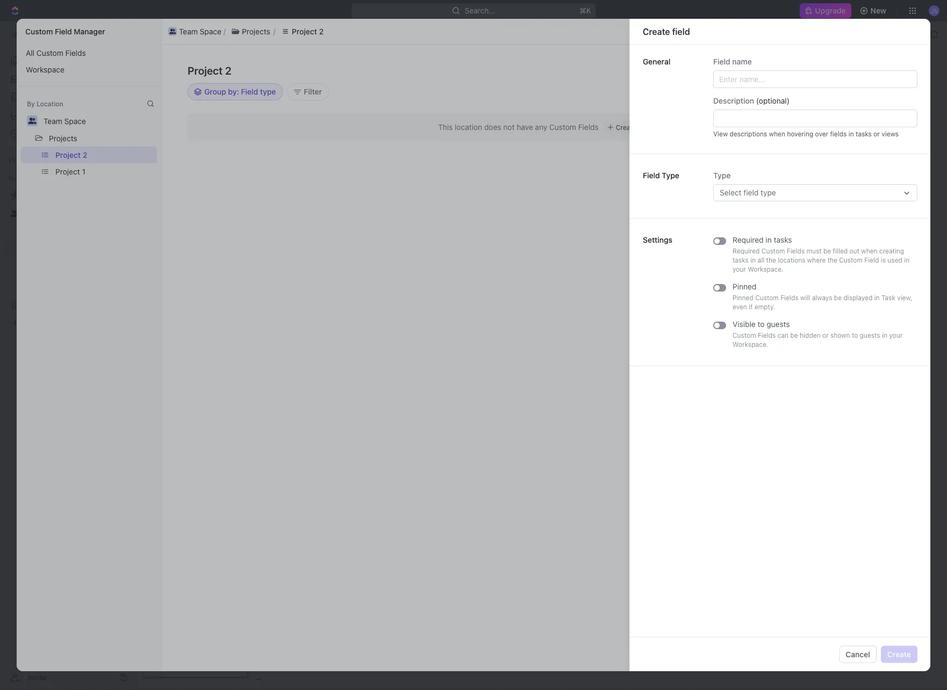 Task type: describe. For each thing, give the bounding box(es) containing it.
task inside pinned pinned custom fields will always be displayed in task view, even if empty.
[[882, 294, 896, 302]]

(you
[[806, 103, 820, 110]]

project inside project 2 link
[[273, 30, 298, 39]]

general
[[643, 57, 671, 66]]

create for field
[[643, 26, 670, 37]]

1 vertical spatial to
[[758, 320, 765, 329]]

location
[[37, 100, 63, 108]]

1 horizontal spatial project 2 button
[[276, 25, 329, 38]]

out
[[850, 248, 860, 255]]

not
[[503, 123, 515, 132]]

when inside required in tasks required custom fields must be filled out when creating tasks in all the locations where the custom field is used in your workspace.
[[862, 248, 878, 255]]

add description button
[[117, 171, 572, 188]]

all
[[26, 48, 34, 57]]

create new field
[[841, 66, 899, 75]]

view descriptions when hovering over fields in tasks or views
[[713, 130, 899, 138]]

home link
[[4, 52, 132, 69]]

be for guests
[[791, 332, 798, 340]]

user group image inside list
[[169, 29, 176, 34]]

2 required from the top
[[733, 248, 760, 255]]

description (optional)
[[713, 97, 790, 105]]

0 horizontal spatial /
[[190, 41, 192, 49]]

0 horizontal spatial field
[[672, 26, 690, 37]]

this
[[438, 123, 453, 132]]

7 mins for created this task by copying
[[836, 103, 855, 110]]

workspace button
[[21, 61, 157, 78]]

1 horizontal spatial team
[[157, 30, 176, 39]]

17
[[756, 41, 762, 49]]

create button
[[881, 647, 918, 664]]

attachments
[[113, 248, 171, 260]]

subtasks button
[[156, 209, 201, 228]]

upgrade link
[[800, 3, 851, 18]]

hovering
[[787, 130, 814, 138]]

add task
[[870, 69, 902, 78]]

created
[[680, 103, 703, 110]]

cancel button
[[840, 647, 877, 664]]

field inside required in tasks required custom fields must be filled out when creating tasks in all the locations where the custom field is used in your workspace.
[[865, 257, 879, 264]]

0 horizontal spatial have
[[517, 123, 533, 132]]

attachments button
[[113, 241, 576, 267]]

or for when
[[874, 130, 880, 138]]

team space link
[[144, 28, 202, 41]]

team inside list
[[179, 27, 198, 36]]

changed status from
[[679, 129, 745, 136]]

86dqk6r6a button
[[153, 70, 196, 83]]

where
[[807, 257, 826, 264]]

task
[[718, 103, 731, 110]]

locations
[[778, 257, 806, 264]]

any
[[535, 123, 547, 132]]

new
[[871, 6, 887, 15]]

will
[[801, 294, 810, 302]]

fields inside visible to guests custom fields can be hidden or shown to guests in your workspace.
[[758, 332, 776, 340]]

hidden
[[800, 332, 821, 340]]

send
[[835, 640, 853, 648]]

by location
[[27, 100, 63, 108]]

spaces
[[9, 175, 31, 182]]

1 horizontal spatial projects link
[[209, 28, 253, 41]]

fields inside required in tasks required custom fields must be filled out when creating tasks in all the locations where the custom field is used in your workspace.
[[787, 248, 805, 255]]

calendar link
[[248, 97, 283, 112]]

custom up all at the left
[[25, 27, 53, 36]]

7 mins for changed status from
[[836, 129, 855, 136]]

custom right any
[[549, 123, 576, 132]]

all
[[758, 257, 765, 264]]

create for one
[[616, 124, 637, 131]]

view
[[713, 130, 728, 138]]

be inside required in tasks required custom fields must be filled out when creating tasks in all the locations where the custom field is used in your workspace.
[[824, 248, 831, 255]]

list containing all custom fields
[[17, 45, 161, 78]]

share
[[773, 41, 794, 49]]

1 pinned from the top
[[733, 283, 757, 291]]

#8678g9yju
[[768, 103, 805, 110]]

can
[[778, 332, 789, 340]]

86dqk6r6a
[[157, 73, 192, 81]]

all custom fields
[[26, 48, 86, 57]]

creating
[[880, 248, 904, 255]]

access)
[[703, 111, 727, 119]]

open
[[768, 129, 786, 136]]

1 horizontal spatial guests
[[860, 332, 880, 340]]

status
[[708, 129, 727, 136]]

shown
[[831, 332, 850, 340]]

mins for changed status from
[[841, 129, 855, 136]]

activity inside task sidebar navigation tab list
[[877, 84, 898, 91]]

fields left create one button
[[578, 123, 599, 132]]

0 horizontal spatial when
[[769, 130, 785, 138]]

workspace. inside visible to guests custom fields can be hidden or shown to guests in your workspace.
[[733, 341, 768, 349]]

visible to guests custom fields can be hidden or shown to guests in your workspace.
[[733, 320, 903, 349]]

team space inside list
[[179, 27, 221, 36]]

cancel
[[846, 651, 870, 659]]

descriptions
[[730, 130, 767, 138]]

create field
[[643, 26, 690, 37]]

calendar
[[251, 100, 283, 109]]

0 vertical spatial team space button
[[166, 25, 224, 38]]

task sidebar content section
[[645, 59, 871, 664]]

in inside pinned pinned custom fields will always be displayed in task view, even if empty.
[[875, 294, 880, 302]]

#8678g9yju (you don't have access)
[[667, 103, 820, 119]]

custom field manager
[[25, 27, 105, 36]]

table link
[[300, 97, 322, 112]]

invite
[[28, 674, 47, 683]]

0 horizontal spatial project 2 link
[[196, 41, 227, 49]]

1 horizontal spatial project 2 link
[[260, 28, 308, 41]]

description
[[150, 175, 189, 184]]

0 vertical spatial tasks
[[856, 130, 872, 138]]

new
[[867, 66, 881, 75]]

0 horizontal spatial team
[[44, 117, 62, 126]]

create one button
[[603, 121, 654, 134]]

field type
[[643, 171, 680, 180]]

location
[[455, 123, 482, 132]]

existing
[[779, 66, 807, 75]]

favorites
[[9, 156, 37, 164]]

share button
[[767, 37, 800, 54]]

2 vertical spatial to
[[852, 332, 858, 340]]

0 horizontal spatial projects link
[[157, 41, 185, 49]]

fields
[[830, 130, 847, 138]]

1 vertical spatial team space
[[44, 117, 86, 126]]

⌘k
[[580, 6, 591, 15]]

task sidebar navigation tab list
[[876, 65, 900, 128]]

list containing team space
[[166, 25, 911, 38]]

board link
[[175, 97, 198, 112]]

by
[[27, 100, 35, 108]]

favorites button
[[4, 154, 41, 167]]

project inside the project 1 button
[[55, 167, 80, 176]]

user group image inside sidebar navigation
[[11, 211, 19, 217]]

field down "created"
[[713, 57, 731, 66]]

by
[[733, 103, 740, 110]]

add existing field
[[763, 66, 824, 75]]

be for custom
[[834, 294, 842, 302]]

0 horizontal spatial space
[[64, 117, 86, 126]]

2 pinned from the top
[[733, 294, 754, 302]]

user group image
[[90, 42, 98, 48]]

1 vertical spatial team space button
[[39, 112, 91, 130]]

add description
[[134, 175, 189, 184]]

visible
[[733, 320, 756, 329]]

1 horizontal spatial tasks
[[774, 236, 792, 245]]

add existing field button
[[757, 62, 831, 79]]

if
[[749, 304, 753, 311]]



Task type: vqa. For each thing, say whether or not it's contained in the screenshot.
the viewed within the Date viewed button
no



Task type: locate. For each thing, give the bounding box(es) containing it.
even
[[733, 304, 747, 311]]

1 vertical spatial tasks
[[774, 236, 792, 245]]

0 vertical spatial task
[[886, 69, 902, 78]]

team space down location at the top left of page
[[44, 117, 86, 126]]

required in tasks required custom fields must be filled out when creating tasks in all the locations where the custom field is used in your workspace.
[[733, 236, 910, 273]]

custom down the visible
[[733, 332, 756, 340]]

7 right (you
[[836, 103, 839, 110]]

0 vertical spatial 7 mins
[[836, 103, 855, 110]]

0 horizontal spatial projects button
[[44, 130, 82, 147]]

1 vertical spatial projects button
[[44, 130, 82, 147]]

be left filled
[[824, 248, 831, 255]]

add for add existing field
[[763, 66, 777, 75]]

1 vertical spatial guests
[[860, 332, 880, 340]]

1 horizontal spatial team space
[[179, 27, 221, 36]]

over
[[815, 130, 829, 138]]

1 vertical spatial task
[[882, 294, 896, 302]]

guests right shown
[[860, 332, 880, 340]]

create left new
[[841, 66, 865, 75]]

have down the created
[[686, 111, 701, 119]]

team space button up projects / project 2
[[166, 25, 224, 38]]

to
[[753, 129, 761, 136], [758, 320, 765, 329], [852, 332, 858, 340]]

None text field
[[713, 110, 918, 127]]

0 horizontal spatial the
[[766, 257, 776, 264]]

your inside required in tasks required custom fields must be filled out when creating tasks in all the locations where the custom field is used in your workspace.
[[733, 266, 746, 273]]

fields left user group image
[[65, 48, 86, 57]]

1 vertical spatial 7 mins
[[836, 129, 855, 136]]

sidebar navigation
[[0, 22, 137, 691]]

your up "even"
[[733, 266, 746, 273]]

1 vertical spatial or
[[823, 332, 829, 340]]

1 horizontal spatial type
[[713, 171, 731, 180]]

2 vertical spatial be
[[791, 332, 798, 340]]

when left hovering
[[769, 130, 785, 138]]

projects link
[[209, 28, 253, 41], [157, 41, 185, 49]]

1 horizontal spatial the
[[828, 257, 838, 264]]

guests
[[767, 320, 790, 329], [860, 332, 880, 340]]

team
[[179, 27, 198, 36], [157, 30, 176, 39], [44, 117, 62, 126]]

2 horizontal spatial /
[[255, 30, 257, 39]]

be inside pinned pinned custom fields will always be displayed in task view, even if empty.
[[834, 294, 842, 302]]

fields left can
[[758, 332, 776, 340]]

add inside add task button
[[870, 69, 884, 78]]

or
[[874, 130, 880, 138], [823, 332, 829, 340]]

send button
[[829, 636, 860, 653]]

mins for created this task by copying
[[841, 103, 855, 110]]

task inside button
[[886, 69, 902, 78]]

create one
[[616, 124, 650, 131]]

(optional)
[[756, 97, 790, 105]]

1 vertical spatial be
[[834, 294, 842, 302]]

0 vertical spatial to
[[753, 129, 761, 136]]

task left view,
[[882, 294, 896, 302]]

custom up all
[[762, 248, 785, 255]]

1 horizontal spatial field
[[809, 66, 824, 75]]

list
[[218, 100, 231, 109]]

2 7 from the top
[[836, 129, 839, 136]]

Edit task name text field
[[113, 93, 576, 113]]

fields inside button
[[65, 48, 86, 57]]

create for new
[[841, 66, 865, 75]]

in
[[849, 130, 854, 138], [766, 236, 772, 245], [751, 257, 756, 264], [904, 257, 910, 264], [875, 294, 880, 302], [882, 332, 888, 340]]

1 vertical spatial when
[[862, 248, 878, 255]]

1 vertical spatial your
[[889, 332, 903, 340]]

list containing project 2
[[17, 147, 161, 180]]

0 horizontal spatial tasks
[[733, 257, 749, 264]]

table
[[303, 100, 322, 109]]

project 2
[[292, 27, 324, 36], [273, 30, 305, 39], [188, 64, 232, 77], [163, 64, 227, 82], [55, 151, 87, 159]]

be right always
[[834, 294, 842, 302]]

or inside visible to guests custom fields can be hidden or shown to guests in your workspace.
[[823, 332, 829, 340]]

create right cancel
[[888, 651, 911, 659]]

0 vertical spatial project 2 button
[[276, 25, 329, 38]]

custom inside visible to guests custom fields can be hidden or shown to guests in your workspace.
[[733, 332, 756, 340]]

fields
[[65, 48, 86, 57], [578, 123, 599, 132], [787, 248, 805, 255], [781, 294, 799, 302], [758, 332, 776, 340]]

0 vertical spatial mins
[[841, 103, 855, 110]]

Type text field
[[720, 185, 898, 201]]

0 vertical spatial guests
[[767, 320, 790, 329]]

to right the visible
[[758, 320, 765, 329]]

/
[[204, 30, 206, 39], [255, 30, 257, 39], [190, 41, 192, 49]]

add
[[763, 66, 777, 75], [870, 69, 884, 78], [134, 175, 148, 184]]

1 7 from the top
[[836, 103, 839, 110]]

the down filled
[[828, 257, 838, 264]]

1 vertical spatial 7
[[836, 129, 839, 136]]

field
[[672, 26, 690, 37], [809, 66, 824, 75], [883, 66, 899, 75]]

0 horizontal spatial your
[[733, 266, 746, 273]]

1 vertical spatial project 2 button
[[51, 147, 157, 163]]

team space up projects / project 2
[[179, 27, 221, 36]]

2 the from the left
[[828, 257, 838, 264]]

field for add existing field
[[809, 66, 824, 75]]

this location does not have any custom fields
[[438, 123, 599, 132]]

7 for changed status from
[[836, 129, 839, 136]]

tasks right fields
[[856, 130, 872, 138]]

2 horizontal spatial be
[[834, 294, 842, 302]]

1 mins from the top
[[841, 103, 855, 110]]

the right all
[[766, 257, 776, 264]]

1 horizontal spatial your
[[889, 332, 903, 340]]

list
[[166, 25, 911, 38], [17, 45, 161, 78], [17, 147, 161, 180]]

nov
[[742, 41, 754, 49]]

inbox link
[[4, 70, 132, 88]]

1 horizontal spatial activity
[[877, 84, 898, 91]]

0 vertical spatial workspace.
[[748, 266, 784, 273]]

0 horizontal spatial or
[[823, 332, 829, 340]]

mins up fields
[[841, 103, 855, 110]]

workspace
[[26, 65, 64, 74]]

add inside add existing field button
[[763, 66, 777, 75]]

7 mins up fields
[[836, 103, 855, 110]]

dashboards link
[[4, 107, 132, 124]]

field for create new field
[[883, 66, 899, 75]]

be right can
[[791, 332, 798, 340]]

task right new
[[886, 69, 902, 78]]

to left the open
[[753, 129, 761, 136]]

2 horizontal spatial space
[[200, 27, 221, 36]]

home
[[26, 56, 46, 65]]

0 vertical spatial when
[[769, 130, 785, 138]]

1 vertical spatial workspace.
[[733, 341, 768, 349]]

1 vertical spatial user group image
[[11, 211, 19, 217]]

Enter name... text field
[[713, 70, 918, 88]]

2 type from the left
[[713, 171, 731, 180]]

user group image
[[169, 29, 176, 34], [11, 211, 19, 217]]

fields inside pinned pinned custom fields will always be displayed in task view, even if empty.
[[781, 294, 799, 302]]

2
[[319, 27, 324, 36], [300, 30, 305, 39], [223, 41, 227, 49], [225, 64, 232, 77], [214, 64, 224, 82], [83, 151, 87, 159]]

field down "one"
[[643, 171, 660, 180]]

projects button
[[226, 25, 276, 38], [44, 130, 82, 147]]

projects link right team space /
[[209, 28, 253, 41]]

1 horizontal spatial team space button
[[166, 25, 224, 38]]

activity down 'general'
[[659, 69, 696, 82]]

create inside create button
[[888, 651, 911, 659]]

used
[[888, 257, 903, 264]]

0 vertical spatial pinned
[[733, 283, 757, 291]]

type button
[[713, 171, 918, 202]]

7 right over
[[836, 129, 839, 136]]

team space
[[179, 27, 221, 36], [44, 117, 86, 126]]

user group image down spaces
[[11, 211, 19, 217]]

0 horizontal spatial team space
[[44, 117, 86, 126]]

search
[[777, 100, 802, 109]]

subtasks
[[160, 213, 197, 224]]

1 horizontal spatial or
[[874, 130, 880, 138]]

1 horizontal spatial /
[[204, 30, 206, 39]]

0 vertical spatial projects button
[[226, 25, 276, 38]]

have
[[686, 111, 701, 119], [517, 123, 533, 132]]

custom down 'out'
[[839, 257, 863, 264]]

0 vertical spatial your
[[733, 266, 746, 273]]

1 vertical spatial pinned
[[733, 294, 754, 302]]

field left the is
[[865, 257, 879, 264]]

project
[[292, 27, 317, 36], [273, 30, 298, 39], [196, 41, 221, 49], [188, 64, 223, 77], [163, 64, 211, 82], [55, 151, 81, 159], [55, 167, 80, 176]]

list link
[[216, 97, 231, 112]]

team space button down location at the top left of page
[[39, 112, 91, 130]]

to right shown
[[852, 332, 858, 340]]

1 vertical spatial mins
[[841, 129, 855, 136]]

dates
[[430, 129, 451, 138]]

add for add task
[[870, 69, 884, 78]]

Search tasks... text field
[[813, 122, 921, 138]]

0 horizontal spatial team space button
[[39, 112, 91, 130]]

1 the from the left
[[766, 257, 776, 264]]

upgrade
[[815, 6, 846, 15]]

add task button
[[863, 65, 909, 82]]

0 horizontal spatial add
[[134, 175, 148, 184]]

0 horizontal spatial guests
[[767, 320, 790, 329]]

guests up can
[[767, 320, 790, 329]]

2 horizontal spatial tasks
[[856, 130, 872, 138]]

1 vertical spatial have
[[517, 123, 533, 132]]

1 horizontal spatial space
[[178, 30, 199, 39]]

tree inside sidebar navigation
[[4, 187, 132, 332]]

user group image up projects / project 2
[[169, 29, 176, 34]]

1 type from the left
[[662, 171, 680, 180]]

be inside visible to guests custom fields can be hidden or shown to guests in your workspace.
[[791, 332, 798, 340]]

0 horizontal spatial activity
[[659, 69, 696, 82]]

0 horizontal spatial project 2 button
[[51, 147, 157, 163]]

create left "one"
[[616, 124, 637, 131]]

space
[[200, 27, 221, 36], [178, 30, 199, 39], [64, 117, 86, 126]]

or for guests
[[823, 332, 829, 340]]

7 mins right over
[[836, 129, 855, 136]]

1 vertical spatial list
[[17, 45, 161, 78]]

tasks left all
[[733, 257, 749, 264]]

1 horizontal spatial projects button
[[226, 25, 276, 38]]

add for add description
[[134, 175, 148, 184]]

empty.
[[755, 304, 775, 311]]

on
[[732, 41, 740, 49]]

add inside add description button
[[134, 175, 148, 184]]

workspace. down the visible
[[733, 341, 768, 349]]

7 for created this task by copying
[[836, 103, 839, 110]]

search...
[[465, 6, 495, 15]]

0 vertical spatial team space
[[179, 27, 221, 36]]

activity
[[659, 69, 696, 82], [877, 84, 898, 91]]

1 vertical spatial required
[[733, 248, 760, 255]]

0 horizontal spatial user group image
[[11, 211, 19, 217]]

custom up workspace at the left of the page
[[36, 48, 63, 57]]

0 vertical spatial or
[[874, 130, 880, 138]]

field name
[[713, 57, 752, 66]]

must
[[807, 248, 822, 255]]

projects
[[242, 27, 270, 36], [222, 30, 250, 39], [157, 41, 185, 49], [49, 134, 77, 143]]

create inside create one button
[[616, 124, 637, 131]]

custom inside pinned pinned custom fields will always be displayed in task view, even if empty.
[[756, 294, 779, 302]]

0 horizontal spatial be
[[791, 332, 798, 340]]

team space /
[[157, 30, 206, 39]]

dashboards
[[26, 111, 68, 120]]

tree
[[4, 187, 132, 332]]

2 vertical spatial list
[[17, 147, 161, 180]]

your inside visible to guests custom fields can be hidden or shown to guests in your workspace.
[[889, 332, 903, 340]]

or left views
[[874, 130, 880, 138]]

don't
[[667, 111, 684, 119]]

activity down add task button
[[877, 84, 898, 91]]

2 vertical spatial tasks
[[733, 257, 749, 264]]

0 vertical spatial 7
[[836, 103, 839, 110]]

inbox
[[26, 74, 45, 83]]

always
[[812, 294, 833, 302]]

create new field button
[[835, 62, 905, 79]]

fields left will
[[781, 294, 799, 302]]

1 horizontal spatial when
[[862, 248, 878, 255]]

field up all custom fields
[[55, 27, 72, 36]]

0 vertical spatial list
[[166, 25, 911, 38]]

custom inside all custom fields button
[[36, 48, 63, 57]]

0 horizontal spatial type
[[662, 171, 680, 180]]

1 required from the top
[[733, 236, 764, 245]]

create up 'general'
[[643, 26, 670, 37]]

2 7 mins from the top
[[836, 129, 855, 136]]

activity inside task sidebar content section
[[659, 69, 696, 82]]

project 1
[[55, 167, 85, 176]]

1 horizontal spatial user group image
[[169, 29, 176, 34]]

2 horizontal spatial add
[[870, 69, 884, 78]]

2 horizontal spatial team
[[179, 27, 198, 36]]

displayed
[[844, 294, 873, 302]]

pinned
[[733, 283, 757, 291], [733, 294, 754, 302]]

1 7 mins from the top
[[836, 103, 855, 110]]

1
[[82, 167, 85, 176]]

1 horizontal spatial be
[[824, 248, 831, 255]]

1 horizontal spatial have
[[686, 111, 701, 119]]

custom up empty.
[[756, 294, 779, 302]]

changed
[[680, 129, 707, 136]]

project 2 link
[[260, 28, 308, 41], [196, 41, 227, 49]]

have inside #8678g9yju (you don't have access)
[[686, 111, 701, 119]]

when right 'out'
[[862, 248, 878, 255]]

type inside dropdown button
[[713, 171, 731, 180]]

fields up locations
[[787, 248, 805, 255]]

1 vertical spatial activity
[[877, 84, 898, 91]]

0 vertical spatial be
[[824, 248, 831, 255]]

description
[[713, 97, 754, 105]]

search button
[[763, 97, 805, 112]]

in inside visible to guests custom fields can be hidden or shown to guests in your workspace.
[[882, 332, 888, 340]]

2 horizontal spatial field
[[883, 66, 899, 75]]

1 horizontal spatial add
[[763, 66, 777, 75]]

does
[[484, 123, 501, 132]]

mins right over
[[841, 129, 855, 136]]

workspace. inside required in tasks required custom fields must be filled out when creating tasks in all the locations where the custom field is used in your workspace.
[[748, 266, 784, 273]]

project 1 button
[[51, 163, 157, 180]]

created
[[706, 41, 731, 49]]

new button
[[856, 2, 893, 19]]

0 vertical spatial user group image
[[169, 29, 176, 34]]

from
[[729, 129, 743, 136]]

tasks up locations
[[774, 236, 792, 245]]

0 vertical spatial activity
[[659, 69, 696, 82]]

0 vertical spatial required
[[733, 236, 764, 245]]

the
[[766, 257, 776, 264], [828, 257, 838, 264]]

projects link down team space /
[[157, 41, 185, 49]]

your down view,
[[889, 332, 903, 340]]

is
[[881, 257, 886, 264]]

this
[[705, 103, 716, 110]]

have right not
[[517, 123, 533, 132]]

manager
[[74, 27, 105, 36]]

create inside 'create new field' button
[[841, 66, 865, 75]]

workspace. down all
[[748, 266, 784, 273]]

or left shown
[[823, 332, 829, 340]]

to inside task sidebar content section
[[753, 129, 761, 136]]

0 vertical spatial have
[[686, 111, 701, 119]]

2 mins from the top
[[841, 129, 855, 136]]



